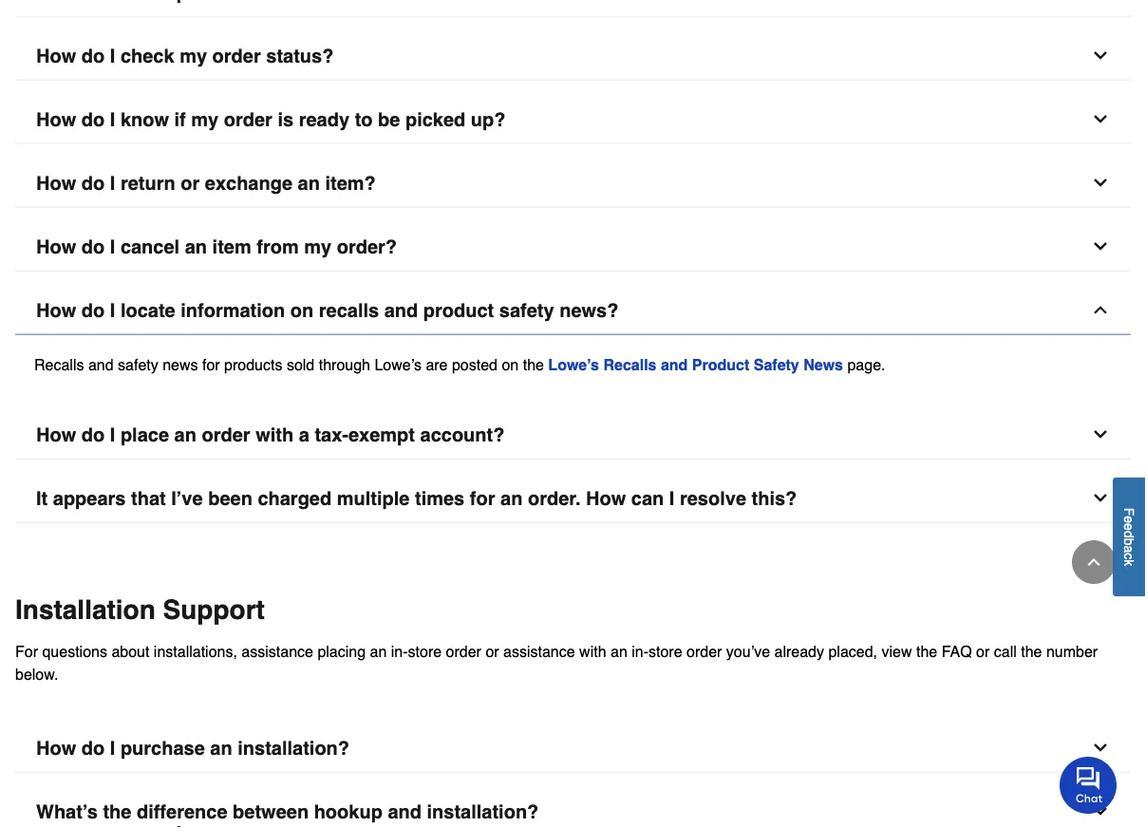 Task type: describe. For each thing, give the bounding box(es) containing it.
do for return
[[81, 172, 105, 194]]

return
[[120, 172, 175, 194]]

1 assistance from the left
[[242, 643, 313, 661]]

a inside button
[[299, 424, 309, 446]]

check
[[120, 45, 174, 67]]

ready
[[299, 109, 350, 131]]

order inside button
[[202, 424, 250, 446]]

charged
[[258, 488, 332, 510]]

i've
[[171, 488, 203, 510]]

2 store from the left
[[649, 643, 682, 661]]

what's the difference between hookup and installation? button
[[15, 788, 1131, 827]]

products
[[224, 357, 282, 374]]

for questions about installations, assistance placing an in-store order or assistance with an in-store order you've already placed, view the faq or call the number below.
[[15, 643, 1098, 684]]

the right the view
[[916, 643, 937, 661]]

installation? inside button
[[427, 801, 539, 823]]

2 e from the top
[[1122, 523, 1137, 531]]

how do i check my order status?
[[36, 45, 334, 67]]

do for purchase
[[81, 738, 105, 759]]

the right posted
[[523, 357, 544, 374]]

how do i return or exchange an item?
[[36, 172, 376, 194]]

item?
[[325, 172, 376, 194]]

0 horizontal spatial safety
[[118, 357, 158, 374]]

a inside button
[[1122, 545, 1137, 553]]

f
[[1122, 508, 1137, 516]]

how do i return or exchange an item? button
[[15, 160, 1131, 208]]

you've
[[726, 643, 770, 661]]

f e e d b a c k
[[1122, 508, 1137, 566]]

i for from
[[110, 236, 115, 258]]

information
[[181, 300, 285, 322]]

how do i know if my order is ready to be picked up?
[[36, 109, 506, 131]]

0 horizontal spatial for
[[202, 357, 220, 374]]

placing
[[318, 643, 366, 661]]

view
[[882, 643, 912, 661]]

place
[[120, 424, 169, 446]]

lowe's recalls and product safety news link
[[548, 357, 843, 374]]

can
[[631, 488, 664, 510]]

tax-
[[315, 424, 348, 446]]

do for place
[[81, 424, 105, 446]]

safety
[[754, 357, 799, 374]]

news
[[163, 357, 198, 374]]

recalls and safety news for products sold through lowe's are posted on the lowe's recalls and product safety news page.
[[34, 357, 886, 374]]

and right the "hookup"
[[388, 801, 422, 823]]

how do i purchase an installation? button
[[15, 725, 1131, 773]]

it appears that i've been charged multiple times for an order. how can i resolve this? button
[[15, 475, 1131, 523]]

from
[[257, 236, 299, 258]]

how do i locate information on recalls and product safety news?
[[36, 300, 619, 322]]

below.
[[15, 666, 58, 684]]

how do i check my order status? button
[[15, 32, 1131, 81]]

product
[[692, 357, 750, 374]]

chat invite button image
[[1060, 756, 1118, 814]]

chevron down image inside what's the difference between hookup and installation? button
[[1091, 803, 1110, 822]]

installations,
[[154, 643, 237, 661]]

appears
[[53, 488, 126, 510]]

do for know
[[81, 109, 105, 131]]

c
[[1122, 553, 1137, 559]]

is
[[278, 109, 294, 131]]

1 vertical spatial on
[[502, 357, 519, 374]]

i inside it appears that i've been charged multiple times for an order. how can i resolve this? button
[[669, 488, 675, 510]]

chevron up image inside 'how do i locate information on recalls and product safety news?' button
[[1091, 301, 1110, 320]]

1 in- from the left
[[391, 643, 408, 661]]

chevron up image inside scroll to top element
[[1085, 553, 1104, 572]]

how for how do i know if my order is ready to be picked up?
[[36, 109, 76, 131]]

chevron down image for my
[[1091, 238, 1110, 256]]

for
[[15, 643, 38, 661]]

how for how do i locate information on recalls and product safety news?
[[36, 300, 76, 322]]

through
[[319, 357, 370, 374]]

it appears that i've been charged multiple times for an order. how can i resolve this?
[[36, 488, 797, 510]]

placed,
[[829, 643, 878, 661]]

news
[[804, 357, 843, 374]]

order?
[[337, 236, 397, 258]]

product
[[423, 300, 494, 322]]

for inside it appears that i've been charged multiple times for an order. how can i resolve this? button
[[470, 488, 495, 510]]

item
[[212, 236, 251, 258]]

i for recalls
[[110, 300, 115, 322]]

do for locate
[[81, 300, 105, 322]]

sold
[[287, 357, 315, 374]]

and left product
[[661, 357, 688, 374]]

how do i place an order with a tax-exempt account?
[[36, 424, 505, 446]]

how do i cancel an item from my order?
[[36, 236, 397, 258]]

faq
[[942, 643, 972, 661]]

chevron down image for is
[[1091, 110, 1110, 129]]

i for order
[[110, 109, 115, 131]]

how do i cancel an item from my order? button
[[15, 223, 1131, 272]]

chevron down image for item?
[[1091, 174, 1110, 193]]

how do i locate information on recalls and product safety news? button
[[15, 287, 1131, 335]]

or inside button
[[181, 172, 200, 194]]

hookup
[[314, 801, 383, 823]]

scroll to top element
[[1072, 540, 1116, 584]]

between
[[233, 801, 309, 823]]

installation
[[15, 596, 156, 626]]

how do i purchase an installation?
[[36, 738, 350, 759]]

this?
[[752, 488, 797, 510]]

the inside button
[[103, 801, 131, 823]]

are
[[426, 357, 448, 374]]

b
[[1122, 538, 1137, 545]]

call
[[994, 643, 1017, 661]]

picked
[[405, 109, 466, 131]]

that
[[131, 488, 166, 510]]

installation support
[[15, 596, 265, 626]]

how do i know if my order is ready to be picked up? button
[[15, 96, 1131, 144]]

account?
[[420, 424, 505, 446]]

k
[[1122, 559, 1137, 566]]

2 vertical spatial my
[[304, 236, 332, 258]]

up?
[[471, 109, 506, 131]]



Task type: vqa. For each thing, say whether or not it's contained in the screenshot.
#WCM75033-
no



Task type: locate. For each thing, give the bounding box(es) containing it.
e up 'b'
[[1122, 523, 1137, 531]]

1 vertical spatial a
[[1122, 545, 1137, 553]]

the
[[523, 357, 544, 374], [916, 643, 937, 661], [1021, 643, 1042, 661], [103, 801, 131, 823]]

how for how do i cancel an item from my order?
[[36, 236, 76, 258]]

to
[[355, 109, 373, 131]]

assistance
[[242, 643, 313, 661], [503, 643, 575, 661]]

cancel
[[120, 236, 180, 258]]

an
[[298, 172, 320, 194], [185, 236, 207, 258], [174, 424, 197, 446], [500, 488, 523, 510], [370, 643, 387, 661], [611, 643, 628, 661], [210, 738, 232, 759]]

multiple
[[337, 488, 410, 510]]

0 horizontal spatial on
[[290, 300, 314, 322]]

with inside for questions about installations, assistance placing an in-store order or assistance with an in-store order you've already placed, view the faq or call the number below.
[[579, 643, 606, 661]]

times
[[415, 488, 465, 510]]

2 recalls from the left
[[603, 357, 657, 374]]

chevron down image inside how do i purchase an installation? button
[[1091, 739, 1110, 758]]

0 vertical spatial my
[[180, 45, 207, 67]]

chevron down image inside it appears that i've been charged multiple times for an order. how can i resolve this? button
[[1091, 489, 1110, 508]]

installation?
[[238, 738, 350, 759], [427, 801, 539, 823]]

1 chevron down image from the top
[[1091, 47, 1110, 66]]

in-
[[391, 643, 408, 661], [632, 643, 649, 661]]

i left know
[[110, 109, 115, 131]]

and right recalls in the left of the page
[[384, 300, 418, 322]]

locate
[[120, 300, 175, 322]]

0 horizontal spatial a
[[299, 424, 309, 446]]

on right posted
[[502, 357, 519, 374]]

i left cancel
[[110, 236, 115, 258]]

chevron down image inside how do i know if my order is ready to be picked up? button
[[1091, 110, 1110, 129]]

0 vertical spatial safety
[[499, 300, 554, 322]]

4 do from the top
[[81, 236, 105, 258]]

how do i place an order with a tax-exempt account? button
[[15, 411, 1131, 460]]

1 horizontal spatial lowe's
[[548, 357, 599, 374]]

chevron down image inside how do i cancel an item from my order? button
[[1091, 238, 1110, 256]]

chevron down image inside how do i return or exchange an item? button
[[1091, 174, 1110, 193]]

order
[[212, 45, 261, 67], [224, 109, 272, 131], [202, 424, 250, 446], [446, 643, 481, 661], [687, 643, 722, 661]]

f e e d b a c k button
[[1113, 477, 1146, 596]]

0 horizontal spatial installation?
[[238, 738, 350, 759]]

1 vertical spatial for
[[470, 488, 495, 510]]

0 vertical spatial chevron down image
[[1091, 47, 1110, 66]]

0 horizontal spatial in-
[[391, 643, 408, 661]]

1 horizontal spatial store
[[649, 643, 682, 661]]

7 do from the top
[[81, 738, 105, 759]]

i inside how do i return or exchange an item? button
[[110, 172, 115, 194]]

what's the difference between hookup and installation?
[[36, 801, 539, 823]]

1 horizontal spatial with
[[579, 643, 606, 661]]

2 lowe's from the left
[[548, 357, 599, 374]]

number
[[1046, 643, 1098, 661]]

do left return
[[81, 172, 105, 194]]

exempt
[[348, 424, 415, 446]]

1 e from the top
[[1122, 516, 1137, 523]]

1 horizontal spatial or
[[486, 643, 499, 661]]

1 horizontal spatial safety
[[499, 300, 554, 322]]

1 chevron down image from the top
[[1091, 110, 1110, 129]]

my right from
[[304, 236, 332, 258]]

chevron down image
[[1091, 47, 1110, 66], [1091, 426, 1110, 445]]

been
[[208, 488, 252, 510]]

2 in- from the left
[[632, 643, 649, 661]]

4 chevron down image from the top
[[1091, 489, 1110, 508]]

how for how do i check my order status?
[[36, 45, 76, 67]]

1 horizontal spatial on
[[502, 357, 519, 374]]

lowe's left are on the top left of page
[[375, 357, 422, 374]]

1 lowe's from the left
[[375, 357, 422, 374]]

0 vertical spatial a
[[299, 424, 309, 446]]

3 do from the top
[[81, 172, 105, 194]]

recalls
[[319, 300, 379, 322]]

do for check
[[81, 45, 105, 67]]

resolve
[[680, 488, 746, 510]]

1 horizontal spatial in-
[[632, 643, 649, 661]]

6 chevron down image from the top
[[1091, 803, 1110, 822]]

1 horizontal spatial installation?
[[427, 801, 539, 823]]

how left cancel
[[36, 236, 76, 258]]

how left locate
[[36, 300, 76, 322]]

i inside how do i purchase an installation? button
[[110, 738, 115, 759]]

0 horizontal spatial assistance
[[242, 643, 313, 661]]

order.
[[528, 488, 581, 510]]

how for how do i purchase an installation?
[[36, 738, 76, 759]]

i inside how do i check my order status? button
[[110, 45, 115, 67]]

0 horizontal spatial or
[[181, 172, 200, 194]]

on inside button
[[290, 300, 314, 322]]

my right if
[[191, 109, 219, 131]]

a left tax-
[[299, 424, 309, 446]]

0 vertical spatial for
[[202, 357, 220, 374]]

do left check
[[81, 45, 105, 67]]

what's
[[36, 801, 98, 823]]

exchange
[[205, 172, 293, 194]]

chevron down image for how do i check my order status?
[[1091, 47, 1110, 66]]

for right news
[[202, 357, 220, 374]]

purchase
[[120, 738, 205, 759]]

i for with
[[110, 424, 115, 446]]

2 assistance from the left
[[503, 643, 575, 661]]

page.
[[848, 357, 886, 374]]

a up k
[[1122, 545, 1137, 553]]

how up it
[[36, 424, 76, 446]]

do for cancel
[[81, 236, 105, 258]]

and
[[384, 300, 418, 322], [88, 357, 114, 374], [661, 357, 688, 374], [388, 801, 422, 823]]

do up what's
[[81, 738, 105, 759]]

do left know
[[81, 109, 105, 131]]

the right call
[[1021, 643, 1042, 661]]

store right the placing
[[408, 643, 442, 661]]

safety inside 'how do i locate information on recalls and product safety news?' button
[[499, 300, 554, 322]]

1 vertical spatial chevron up image
[[1085, 553, 1104, 572]]

with
[[256, 424, 294, 446], [579, 643, 606, 661]]

1 horizontal spatial for
[[470, 488, 495, 510]]

posted
[[452, 357, 498, 374]]

my
[[180, 45, 207, 67], [191, 109, 219, 131], [304, 236, 332, 258]]

status?
[[266, 45, 334, 67]]

news?
[[560, 300, 619, 322]]

1 do from the top
[[81, 45, 105, 67]]

do
[[81, 45, 105, 67], [81, 109, 105, 131], [81, 172, 105, 194], [81, 236, 105, 258], [81, 300, 105, 322], [81, 424, 105, 446], [81, 738, 105, 759]]

about
[[111, 643, 149, 661]]

know
[[120, 109, 169, 131]]

i inside how do i cancel an item from my order? button
[[110, 236, 115, 258]]

1 vertical spatial installation?
[[427, 801, 539, 823]]

i left place
[[110, 424, 115, 446]]

1 recalls from the left
[[34, 357, 84, 374]]

chevron down image inside how do i place an order with a tax-exempt account? button
[[1091, 426, 1110, 445]]

how left can
[[586, 488, 626, 510]]

5 do from the top
[[81, 300, 105, 322]]

i right can
[[669, 488, 675, 510]]

0 horizontal spatial store
[[408, 643, 442, 661]]

chevron down image inside how do i check my order status? button
[[1091, 47, 1110, 66]]

chevron down image
[[1091, 110, 1110, 129], [1091, 174, 1110, 193], [1091, 238, 1110, 256], [1091, 489, 1110, 508], [1091, 739, 1110, 758], [1091, 803, 1110, 822]]

do left place
[[81, 424, 105, 446]]

e
[[1122, 516, 1137, 523], [1122, 523, 1137, 531]]

support
[[163, 596, 265, 626]]

a
[[299, 424, 309, 446], [1122, 545, 1137, 553]]

with inside button
[[256, 424, 294, 446]]

questions
[[42, 643, 107, 661]]

d
[[1122, 531, 1137, 538]]

1 horizontal spatial assistance
[[503, 643, 575, 661]]

0 vertical spatial chevron up image
[[1091, 301, 1110, 320]]

safety
[[499, 300, 554, 322], [118, 357, 158, 374]]

2 horizontal spatial or
[[976, 643, 990, 661]]

0 horizontal spatial with
[[256, 424, 294, 446]]

1 vertical spatial safety
[[118, 357, 158, 374]]

0 vertical spatial with
[[256, 424, 294, 446]]

0 horizontal spatial lowe's
[[375, 357, 422, 374]]

i for status?
[[110, 45, 115, 67]]

1 store from the left
[[408, 643, 442, 661]]

2 chevron down image from the top
[[1091, 174, 1110, 193]]

safety left news?
[[499, 300, 554, 322]]

1 horizontal spatial recalls
[[603, 357, 657, 374]]

5 chevron down image from the top
[[1091, 739, 1110, 758]]

0 vertical spatial installation?
[[238, 738, 350, 759]]

how left check
[[36, 45, 76, 67]]

safety left news
[[118, 357, 158, 374]]

1 horizontal spatial a
[[1122, 545, 1137, 553]]

my right check
[[180, 45, 207, 67]]

if
[[174, 109, 186, 131]]

chevron up image
[[1091, 301, 1110, 320], [1085, 553, 1104, 572]]

i inside how do i know if my order is ready to be picked up? button
[[110, 109, 115, 131]]

i left return
[[110, 172, 115, 194]]

2 chevron down image from the top
[[1091, 426, 1110, 445]]

how left know
[[36, 109, 76, 131]]

store left you've
[[649, 643, 682, 661]]

chevron down image for how do i place an order with a tax-exempt account?
[[1091, 426, 1110, 445]]

lowe's
[[375, 357, 422, 374], [548, 357, 599, 374]]

it
[[36, 488, 48, 510]]

1 vertical spatial with
[[579, 643, 606, 661]]

how for how do i return or exchange an item?
[[36, 172, 76, 194]]

i inside 'how do i locate information on recalls and product safety news?' button
[[110, 300, 115, 322]]

do left locate
[[81, 300, 105, 322]]

on
[[290, 300, 314, 322], [502, 357, 519, 374]]

how left return
[[36, 172, 76, 194]]

e up the d
[[1122, 516, 1137, 523]]

for
[[202, 357, 220, 374], [470, 488, 495, 510]]

1 vertical spatial chevron down image
[[1091, 426, 1110, 445]]

for right times
[[470, 488, 495, 510]]

2 do from the top
[[81, 109, 105, 131]]

i inside how do i place an order with a tax-exempt account? button
[[110, 424, 115, 446]]

0 vertical spatial on
[[290, 300, 314, 322]]

how for how do i place an order with a tax-exempt account?
[[36, 424, 76, 446]]

how
[[36, 45, 76, 67], [36, 109, 76, 131], [36, 172, 76, 194], [36, 236, 76, 258], [36, 300, 76, 322], [36, 424, 76, 446], [586, 488, 626, 510], [36, 738, 76, 759]]

how up what's
[[36, 738, 76, 759]]

chevron down image for times
[[1091, 489, 1110, 508]]

and left news
[[88, 357, 114, 374]]

recalls
[[34, 357, 84, 374], [603, 357, 657, 374]]

the right what's
[[103, 801, 131, 823]]

on left recalls in the left of the page
[[290, 300, 314, 322]]

i for an
[[110, 172, 115, 194]]

i left purchase
[[110, 738, 115, 759]]

or
[[181, 172, 200, 194], [486, 643, 499, 661], [976, 643, 990, 661]]

already
[[774, 643, 824, 661]]

lowe's down 'how do i locate information on recalls and product safety news?' button on the top of the page
[[548, 357, 599, 374]]

i left locate
[[110, 300, 115, 322]]

i left check
[[110, 45, 115, 67]]

6 do from the top
[[81, 424, 105, 446]]

difference
[[137, 801, 227, 823]]

installation? inside button
[[238, 738, 350, 759]]

3 chevron down image from the top
[[1091, 238, 1110, 256]]

be
[[378, 109, 400, 131]]

store
[[408, 643, 442, 661], [649, 643, 682, 661]]

do left cancel
[[81, 236, 105, 258]]

0 horizontal spatial recalls
[[34, 357, 84, 374]]

1 vertical spatial my
[[191, 109, 219, 131]]

i
[[110, 45, 115, 67], [110, 109, 115, 131], [110, 172, 115, 194], [110, 236, 115, 258], [110, 300, 115, 322], [110, 424, 115, 446], [669, 488, 675, 510], [110, 738, 115, 759]]



